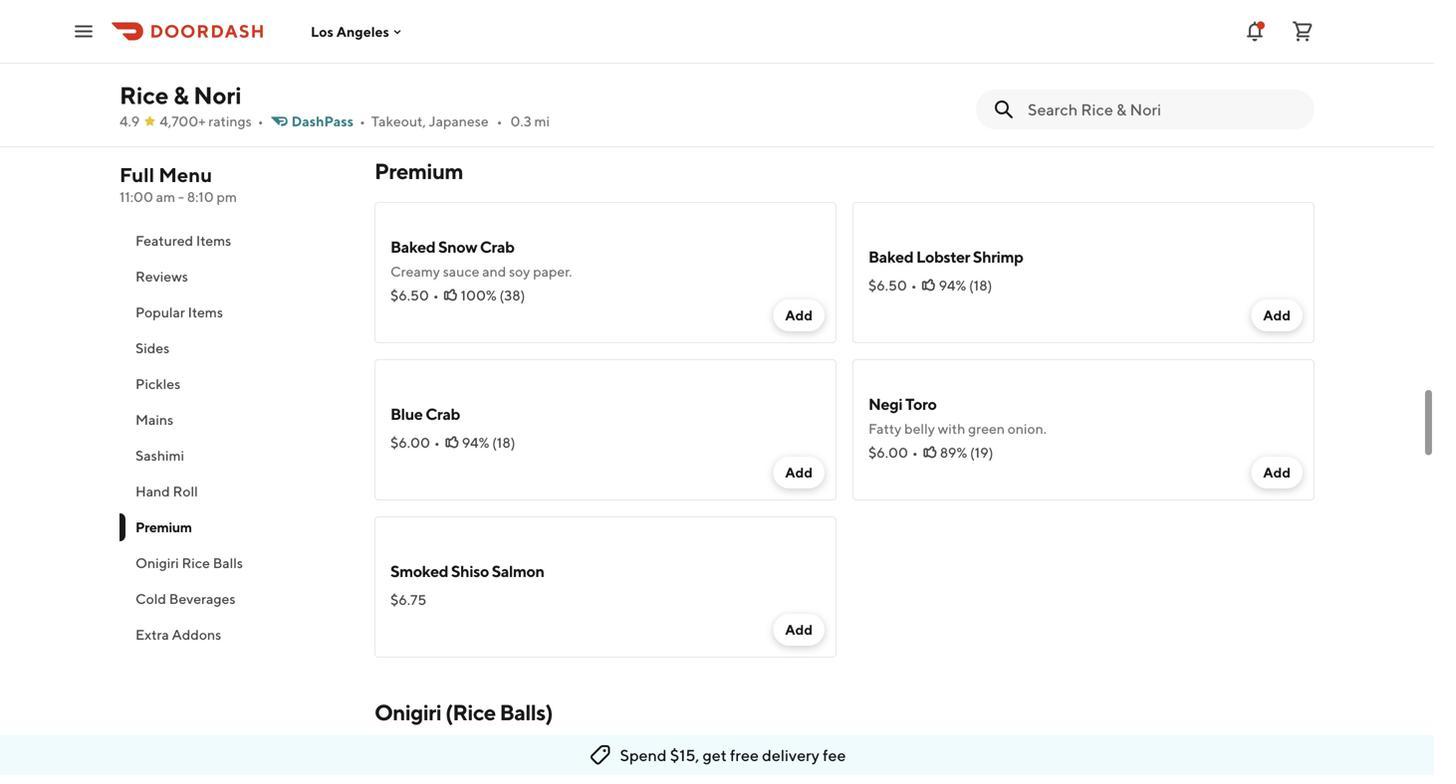 Task type: vqa. For each thing, say whether or not it's contained in the screenshot.
4
no



Task type: describe. For each thing, give the bounding box(es) containing it.
reviews button
[[120, 259, 351, 295]]

rice inside onigiri rice balls button
[[182, 555, 210, 572]]

shiso
[[451, 562, 489, 581]]

get
[[703, 747, 727, 765]]

fatty
[[869, 421, 902, 437]]

$4.00
[[390, 60, 430, 77]]

salmon
[[492, 562, 544, 581]]

takeout, japanese • 0.3 mi
[[371, 113, 550, 129]]

featured
[[135, 233, 193, 249]]

negi
[[869, 395, 903, 414]]

creamy
[[390, 263, 440, 280]]

featured items button
[[120, 223, 351, 259]]

featured items
[[135, 233, 231, 249]]

beverages
[[169, 591, 236, 608]]

sashimi button
[[120, 438, 351, 474]]

extra addons
[[135, 627, 221, 643]]

spend $15, get free delivery fee
[[620, 747, 846, 765]]

pickles
[[135, 376, 181, 392]]

am
[[156, 189, 175, 205]]

$4.00 •
[[390, 60, 440, 77]]

onigiri rice balls button
[[120, 546, 351, 582]]

$6.00 for 94%
[[390, 435, 430, 451]]

hand roll
[[135, 484, 198, 500]]

• left 0.3
[[497, 113, 503, 129]]

smoked
[[390, 562, 448, 581]]

$15,
[[670, 747, 700, 765]]

1 horizontal spatial roll
[[509, 10, 537, 29]]

with
[[938, 421, 966, 437]]

free
[[730, 747, 759, 765]]

hand inside button
[[135, 484, 170, 500]]

100% (38)
[[461, 287, 525, 304]]

sides button
[[120, 331, 351, 367]]

blue
[[390, 405, 423, 424]]

add for blue crab
[[785, 465, 813, 481]]

angeles
[[336, 23, 389, 40]]

(18) for lobster
[[969, 277, 992, 294]]

baked for baked lobster shrimp
[[869, 248, 914, 266]]

89%
[[940, 445, 967, 461]]

Item Search search field
[[1028, 99, 1299, 121]]

(38)
[[500, 287, 525, 304]]

add for baked lobster shrimp
[[1263, 307, 1291, 324]]

4,700+
[[160, 113, 206, 129]]

pm
[[217, 189, 237, 205]]

0.3
[[511, 113, 532, 129]]

roll inside button
[[173, 484, 198, 500]]

and
[[482, 263, 506, 280]]

rice & nori
[[120, 81, 242, 110]]

mi
[[534, 113, 550, 129]]

• down the belly
[[912, 445, 918, 461]]

(rice
[[445, 700, 496, 726]]

fee
[[823, 747, 846, 765]]

$6.50 for 100%
[[390, 287, 429, 304]]

100% for 100% (6)
[[462, 60, 498, 77]]

&
[[173, 81, 189, 110]]

cold beverages button
[[120, 582, 351, 618]]

extra
[[135, 627, 169, 643]]

menu
[[159, 163, 212, 187]]

hand roll button
[[120, 474, 351, 510]]

sauce
[[443, 263, 480, 280]]

cold
[[135, 591, 166, 608]]

japanese
[[429, 113, 489, 129]]

lobster
[[916, 248, 970, 266]]

add button for baked snow crab
[[773, 300, 825, 332]]

$6.00 • for 94% (18)
[[390, 435, 440, 451]]

sides
[[135, 340, 170, 357]]

1 vertical spatial crab
[[426, 405, 460, 424]]

los angeles button
[[311, 23, 405, 40]]

cold beverages
[[135, 591, 236, 608]]

delivery
[[762, 747, 820, 765]]

smoked shiso salmon
[[390, 562, 544, 581]]

4,700+ ratings •
[[160, 113, 264, 129]]

full
[[120, 163, 154, 187]]

crab inside baked snow crab creamy sauce and soy paper.
[[480, 238, 515, 256]]

balls
[[213, 555, 243, 572]]

los
[[311, 23, 334, 40]]

popular items
[[135, 304, 223, 321]]



Task type: locate. For each thing, give the bounding box(es) containing it.
items up reviews button at the top of the page
[[196, 233, 231, 249]]

89% (19)
[[940, 445, 994, 461]]

• right $4.00
[[434, 60, 440, 77]]

popular items button
[[120, 295, 351, 331]]

$6.00 down blue
[[390, 435, 430, 451]]

1 horizontal spatial baked
[[869, 248, 914, 266]]

shrimp
[[973, 248, 1024, 266]]

1 horizontal spatial $6.50 •
[[869, 277, 917, 294]]

items for featured items
[[196, 233, 231, 249]]

$6.50 for 94%
[[869, 277, 907, 294]]

1 vertical spatial (18)
[[492, 435, 515, 451]]

0 horizontal spatial baked
[[390, 238, 435, 256]]

(6)
[[501, 60, 519, 77]]

premium down hand roll at left bottom
[[135, 519, 192, 536]]

paper.
[[533, 263, 572, 280]]

0 vertical spatial hand
[[468, 10, 507, 29]]

add for smoked shiso salmon
[[785, 622, 813, 638]]

green
[[968, 421, 1005, 437]]

blue crab
[[390, 405, 460, 424]]

0 vertical spatial 94% (18)
[[939, 277, 992, 294]]

add button for smoked shiso salmon
[[773, 615, 825, 646]]

$6.75
[[390, 592, 427, 609]]

0 horizontal spatial 94% (18)
[[462, 435, 515, 451]]

spam & egg image
[[695, 744, 837, 776]]

94% for crab
[[462, 435, 489, 451]]

onigiri up cold on the bottom of the page
[[135, 555, 179, 572]]

mains button
[[120, 402, 351, 438]]

$6.00 • down blue
[[390, 435, 440, 451]]

94% (18) for lobster
[[939, 277, 992, 294]]

$6.50 down baked lobster shrimp
[[869, 277, 907, 294]]

dashpass
[[291, 113, 354, 129]]

0 horizontal spatial premium
[[135, 519, 192, 536]]

baked for baked snow crab creamy sauce and soy paper.
[[390, 238, 435, 256]]

0 horizontal spatial $6.50
[[390, 287, 429, 304]]

1 vertical spatial premium
[[135, 519, 192, 536]]

1 horizontal spatial 94% (18)
[[939, 277, 992, 294]]

spend
[[620, 747, 667, 765]]

snow
[[438, 238, 477, 256]]

0 horizontal spatial $6.00 •
[[390, 435, 440, 451]]

add
[[785, 307, 813, 324], [1263, 307, 1291, 324], [785, 465, 813, 481], [1263, 465, 1291, 481], [785, 622, 813, 638]]

0 horizontal spatial (18)
[[492, 435, 515, 451]]

8:10
[[187, 189, 214, 205]]

• down creamy
[[433, 287, 439, 304]]

0 items, open order cart image
[[1291, 19, 1315, 43]]

premium down takeout,
[[375, 158, 463, 184]]

1 horizontal spatial crab
[[480, 238, 515, 256]]

add button for negi toro
[[1252, 457, 1303, 489]]

100% down and
[[461, 287, 497, 304]]

$6.50 •
[[869, 277, 917, 294], [390, 287, 439, 304]]

1 horizontal spatial onigiri
[[375, 700, 441, 726]]

baked lobster shrimp
[[869, 248, 1024, 266]]

belly
[[904, 421, 935, 437]]

1 vertical spatial roll
[[173, 484, 198, 500]]

sashimi
[[135, 448, 184, 464]]

1 horizontal spatial hand
[[468, 10, 507, 29]]

add button for blue crab
[[773, 457, 825, 489]]

0 horizontal spatial $6.50 •
[[390, 287, 439, 304]]

dashpass •
[[291, 113, 365, 129]]

(18)
[[969, 277, 992, 294], [492, 435, 515, 451]]

100% left (6)
[[462, 60, 498, 77]]

crab up and
[[480, 238, 515, 256]]

$6.50 • down lobster
[[869, 277, 917, 294]]

100% (6)
[[462, 60, 519, 77]]

add for negi toro
[[1263, 465, 1291, 481]]

1 horizontal spatial rice
[[182, 555, 210, 572]]

rice left the balls
[[182, 555, 210, 572]]

onigiri for onigiri rice balls
[[135, 555, 179, 572]]

full menu 11:00 am - 8:10 pm
[[120, 163, 237, 205]]

baked up creamy
[[390, 238, 435, 256]]

roll up (6)
[[509, 10, 537, 29]]

baked inside baked snow crab creamy sauce and soy paper.
[[390, 238, 435, 256]]

takeout,
[[371, 113, 426, 129]]

100% for 100% (38)
[[461, 287, 497, 304]]

(19)
[[970, 445, 994, 461]]

$6.50 • for 94% (18)
[[869, 277, 917, 294]]

rice up the 4.9
[[120, 81, 169, 110]]

1 vertical spatial onigiri
[[375, 700, 441, 726]]

• left takeout,
[[360, 113, 365, 129]]

add button
[[773, 300, 825, 332], [1252, 300, 1303, 332], [773, 457, 825, 489], [1252, 457, 1303, 489], [773, 615, 825, 646]]

hand
[[468, 10, 507, 29], [135, 484, 170, 500]]

items
[[196, 233, 231, 249], [188, 304, 223, 321]]

0 horizontal spatial rice
[[120, 81, 169, 110]]

0 vertical spatial roll
[[509, 10, 537, 29]]

roll down sashimi
[[173, 484, 198, 500]]

items inside button
[[188, 304, 223, 321]]

negi toro fatty belly with green onion.
[[869, 395, 1047, 437]]

1 horizontal spatial $6.00
[[869, 445, 908, 461]]

extra addons button
[[120, 618, 351, 653]]

0 horizontal spatial crab
[[426, 405, 460, 424]]

1 vertical spatial 94%
[[462, 435, 489, 451]]

baked left lobster
[[869, 248, 914, 266]]

ratings
[[208, 113, 252, 129]]

items right popular
[[188, 304, 223, 321]]

11:00
[[120, 189, 153, 205]]

94% for lobster
[[939, 277, 966, 294]]

$6.00 • down fatty
[[869, 445, 918, 461]]

0 vertical spatial onigiri
[[135, 555, 179, 572]]

items for popular items
[[188, 304, 223, 321]]

• right ratings at the top
[[258, 113, 264, 129]]

baked snow crab creamy sauce and soy paper.
[[390, 238, 572, 280]]

-
[[178, 189, 184, 205]]

onion.
[[1008, 421, 1047, 437]]

notification bell image
[[1243, 19, 1267, 43]]

$6.00 • for 89% (19)
[[869, 445, 918, 461]]

1 vertical spatial rice
[[182, 555, 210, 572]]

open menu image
[[72, 19, 96, 43]]

onigiri rice balls
[[135, 555, 243, 572]]

0 vertical spatial (18)
[[969, 277, 992, 294]]

1 vertical spatial 94% (18)
[[462, 435, 515, 451]]

1 horizontal spatial (18)
[[969, 277, 992, 294]]

1 vertical spatial hand
[[135, 484, 170, 500]]

crab right blue
[[426, 405, 460, 424]]

0 vertical spatial 100%
[[462, 60, 498, 77]]

• down lobster
[[911, 277, 917, 294]]

94% (18)
[[939, 277, 992, 294], [462, 435, 515, 451]]

$6.50 down creamy
[[390, 287, 429, 304]]

0 vertical spatial 94%
[[939, 277, 966, 294]]

onigiri (rice balls)
[[375, 700, 553, 726]]

(18) for crab
[[492, 435, 515, 451]]

soy
[[509, 263, 530, 280]]

$6.50 • for 100% (38)
[[390, 287, 439, 304]]

add button for baked lobster shrimp
[[1252, 300, 1303, 332]]

popular
[[135, 304, 185, 321]]

$6.50 • down creamy
[[390, 287, 439, 304]]

0 horizontal spatial onigiri
[[135, 555, 179, 572]]

hand down sashimi
[[135, 484, 170, 500]]

onigiri inside button
[[135, 555, 179, 572]]

cucumber hand roll
[[390, 10, 537, 29]]

hand up 100% (6)
[[468, 10, 507, 29]]

0 horizontal spatial roll
[[173, 484, 198, 500]]

1 horizontal spatial premium
[[375, 158, 463, 184]]

mains
[[135, 412, 173, 428]]

• down blue crab
[[434, 435, 440, 451]]

0 vertical spatial items
[[196, 233, 231, 249]]

onigiri left (rice
[[375, 700, 441, 726]]

0 horizontal spatial $6.00
[[390, 435, 430, 451]]

0 vertical spatial rice
[[120, 81, 169, 110]]

0 horizontal spatial hand
[[135, 484, 170, 500]]

nori
[[194, 81, 242, 110]]

94% (18) for crab
[[462, 435, 515, 451]]

100%
[[462, 60, 498, 77], [461, 287, 497, 304]]

add for baked snow crab
[[785, 307, 813, 324]]

$6.00 down fatty
[[869, 445, 908, 461]]

1 horizontal spatial $6.50
[[869, 277, 907, 294]]

•
[[434, 60, 440, 77], [258, 113, 264, 129], [360, 113, 365, 129], [497, 113, 503, 129], [911, 277, 917, 294], [433, 287, 439, 304], [434, 435, 440, 451], [912, 445, 918, 461]]

balls)
[[500, 700, 553, 726]]

0 vertical spatial premium
[[375, 158, 463, 184]]

0 vertical spatial crab
[[480, 238, 515, 256]]

los angeles
[[311, 23, 389, 40]]

1 horizontal spatial 94%
[[939, 277, 966, 294]]

pickles button
[[120, 367, 351, 402]]

4.9
[[120, 113, 140, 129]]

1 vertical spatial 100%
[[461, 287, 497, 304]]

$6.00 for 89%
[[869, 445, 908, 461]]

0 horizontal spatial 94%
[[462, 435, 489, 451]]

premium
[[375, 158, 463, 184], [135, 519, 192, 536]]

toro
[[905, 395, 937, 414]]

94%
[[939, 277, 966, 294], [462, 435, 489, 451]]

cucumber
[[390, 10, 465, 29]]

onigiri for onigiri (rice balls)
[[375, 700, 441, 726]]

reviews
[[135, 268, 188, 285]]

addons
[[172, 627, 221, 643]]

onigiri
[[135, 555, 179, 572], [375, 700, 441, 726]]

crab
[[480, 238, 515, 256], [426, 405, 460, 424]]

1 horizontal spatial $6.00 •
[[869, 445, 918, 461]]

1 vertical spatial items
[[188, 304, 223, 321]]

items inside "button"
[[196, 233, 231, 249]]



